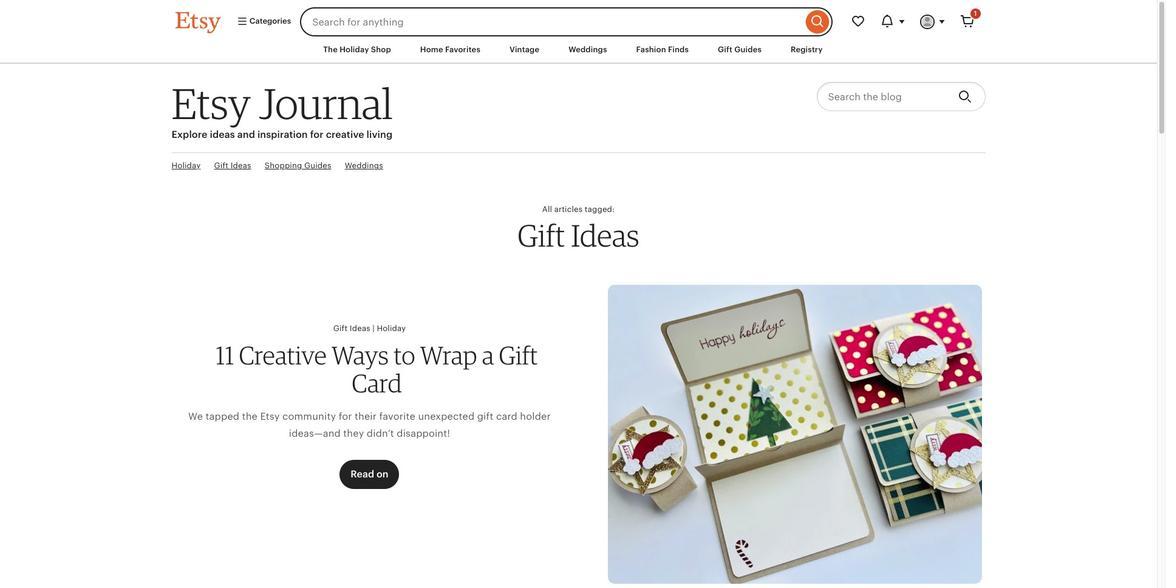 Task type: vqa. For each thing, say whether or not it's contained in the screenshot.
This seller usually responds within a few hours.
no



Task type: locate. For each thing, give the bounding box(es) containing it.
ideas inside gift ideas link
[[231, 161, 251, 170]]

gift for gift guides link
[[718, 45, 733, 54]]

0 vertical spatial holiday
[[340, 45, 369, 54]]

0 vertical spatial weddings
[[569, 45, 607, 54]]

11
[[216, 340, 234, 371]]

weddings down categories banner
[[569, 45, 607, 54]]

0 horizontal spatial guides
[[304, 161, 331, 170]]

1 horizontal spatial for
[[339, 411, 352, 422]]

the
[[242, 411, 258, 422]]

0 vertical spatial gift ideas link
[[214, 160, 251, 172]]

ideas
[[231, 161, 251, 170], [571, 217, 639, 254], [350, 324, 370, 333]]

journal
[[259, 78, 393, 129]]

gift ideas up the "ways"
[[333, 324, 370, 333]]

categories
[[248, 17, 291, 26]]

ideas inside all articles tagged: gift ideas
[[571, 217, 639, 254]]

0 horizontal spatial etsy
[[172, 78, 251, 129]]

guides
[[735, 45, 762, 54], [304, 161, 331, 170]]

home
[[420, 45, 443, 54]]

favorite
[[379, 411, 416, 422]]

we tapped the etsy community for their favorite unexpected gift card holder ideas—and they didn't disappoint! link
[[188, 411, 551, 439]]

1 horizontal spatial ideas
[[350, 324, 370, 333]]

0 vertical spatial gift ideas
[[214, 161, 251, 170]]

1 horizontal spatial gift ideas
[[333, 324, 370, 333]]

gift right a
[[499, 340, 538, 371]]

gift ideas link up the "ways"
[[333, 324, 370, 333]]

for left creative
[[310, 129, 324, 140]]

guides for gift guides
[[735, 45, 762, 54]]

2 vertical spatial ideas
[[350, 324, 370, 333]]

1 vertical spatial weddings
[[345, 161, 383, 170]]

menu bar containing the holiday shop
[[153, 36, 1004, 64]]

gift
[[718, 45, 733, 54], [214, 161, 229, 170], [518, 217, 565, 254], [333, 324, 348, 333], [499, 340, 538, 371]]

holiday link
[[172, 160, 201, 172], [377, 324, 406, 333]]

1 horizontal spatial weddings
[[569, 45, 607, 54]]

etsy right the
[[260, 411, 280, 422]]

1 horizontal spatial etsy
[[260, 411, 280, 422]]

holiday up to
[[377, 324, 406, 333]]

0 vertical spatial guides
[[735, 45, 762, 54]]

weddings for vintage
[[569, 45, 607, 54]]

gift ideas link down the ideas
[[214, 160, 251, 172]]

None search field
[[300, 7, 833, 36]]

1 vertical spatial gift ideas
[[333, 324, 370, 333]]

weddings link for vintage
[[560, 39, 616, 61]]

menu bar
[[153, 36, 1004, 64]]

to
[[394, 340, 415, 371]]

didn't
[[367, 427, 394, 439]]

gift ideas for the leftmost gift ideas link
[[214, 161, 251, 170]]

tapped
[[206, 411, 239, 422]]

0 vertical spatial ideas
[[231, 161, 251, 170]]

0 horizontal spatial weddings
[[345, 161, 383, 170]]

0 horizontal spatial holiday
[[172, 161, 201, 170]]

the holiday shop link
[[314, 39, 400, 61]]

guides right shopping
[[304, 161, 331, 170]]

for up they
[[339, 411, 352, 422]]

home favorites link
[[411, 39, 490, 61]]

1 vertical spatial for
[[339, 411, 352, 422]]

weddings
[[569, 45, 607, 54], [345, 161, 383, 170]]

the
[[323, 45, 338, 54]]

gift down all
[[518, 217, 565, 254]]

1 horizontal spatial guides
[[735, 45, 762, 54]]

gift inside gift guides link
[[718, 45, 733, 54]]

for inside etsy journal explore ideas and inspiration for creative living
[[310, 129, 324, 140]]

1 vertical spatial ideas
[[571, 217, 639, 254]]

their
[[355, 411, 377, 422]]

0 horizontal spatial for
[[310, 129, 324, 140]]

1 vertical spatial gift ideas link
[[333, 324, 370, 333]]

weddings link down living
[[345, 160, 383, 172]]

1 vertical spatial weddings link
[[345, 160, 383, 172]]

holiday right the
[[340, 45, 369, 54]]

gift right finds
[[718, 45, 733, 54]]

holiday link down explore
[[172, 160, 201, 172]]

guides left registry
[[735, 45, 762, 54]]

gift ideas link
[[214, 160, 251, 172], [333, 324, 370, 333]]

gift ideas
[[214, 161, 251, 170], [333, 324, 370, 333]]

weddings inside menu bar
[[569, 45, 607, 54]]

the holiday shop
[[323, 45, 391, 54]]

ideas for the leftmost gift ideas link
[[231, 161, 251, 170]]

2 vertical spatial holiday
[[377, 324, 406, 333]]

gift down the ideas
[[214, 161, 229, 170]]

1 vertical spatial holiday link
[[377, 324, 406, 333]]

0 vertical spatial holiday link
[[172, 160, 201, 172]]

for
[[310, 129, 324, 140], [339, 411, 352, 422]]

etsy up the ideas
[[172, 78, 251, 129]]

none search field inside categories banner
[[300, 7, 833, 36]]

0 horizontal spatial gift ideas
[[214, 161, 251, 170]]

ideas up the "ways"
[[350, 324, 370, 333]]

gift inside gift ideas link
[[214, 161, 229, 170]]

gift guides
[[718, 45, 762, 54]]

Search the blog text field
[[817, 82, 949, 111]]

fashion
[[636, 45, 666, 54]]

home favorites
[[420, 45, 481, 54]]

weddings link
[[560, 39, 616, 61], [345, 160, 383, 172]]

we tapped the etsy community for their favorite unexpected gift card holder ideas—and they didn't disappoint!
[[188, 411, 551, 439]]

holiday
[[340, 45, 369, 54], [172, 161, 201, 170], [377, 324, 406, 333]]

0 vertical spatial etsy
[[172, 78, 251, 129]]

2 horizontal spatial ideas
[[571, 217, 639, 254]]

tagged:
[[585, 205, 615, 214]]

gift for the leftmost gift ideas link
[[214, 161, 229, 170]]

vintage
[[510, 45, 540, 54]]

guides inside menu bar
[[735, 45, 762, 54]]

1 horizontal spatial weddings link
[[560, 39, 616, 61]]

weddings link down categories banner
[[560, 39, 616, 61]]

gift
[[477, 411, 494, 422]]

1 vertical spatial etsy
[[260, 411, 280, 422]]

1 horizontal spatial gift ideas link
[[333, 324, 370, 333]]

weddings down living
[[345, 161, 383, 170]]

0 vertical spatial weddings link
[[560, 39, 616, 61]]

registry
[[791, 45, 823, 54]]

0 horizontal spatial weddings link
[[345, 160, 383, 172]]

holiday down explore
[[172, 161, 201, 170]]

0 horizontal spatial ideas
[[231, 161, 251, 170]]

fashion finds
[[636, 45, 689, 54]]

etsy journal explore ideas and inspiration for creative living
[[172, 78, 393, 140]]

gift for bottom gift ideas link
[[333, 324, 348, 333]]

0 vertical spatial for
[[310, 129, 324, 140]]

gift up the "ways"
[[333, 324, 348, 333]]

etsy journal link
[[172, 78, 393, 129]]

a
[[482, 340, 494, 371]]

ideas for bottom gift ideas link
[[350, 324, 370, 333]]

holiday link up to
[[377, 324, 406, 333]]

favorites
[[445, 45, 481, 54]]

living
[[367, 129, 393, 140]]

1 horizontal spatial holiday
[[340, 45, 369, 54]]

ideas down the tagged:
[[571, 217, 639, 254]]

gift ideas down the ideas
[[214, 161, 251, 170]]

ideas down and
[[231, 161, 251, 170]]

finds
[[668, 45, 689, 54]]

1 vertical spatial guides
[[304, 161, 331, 170]]

etsy
[[172, 78, 251, 129], [260, 411, 280, 422]]

2 horizontal spatial holiday
[[377, 324, 406, 333]]



Task type: describe. For each thing, give the bounding box(es) containing it.
weddings for shopping guides
[[345, 161, 383, 170]]

holder
[[520, 411, 551, 422]]

they
[[343, 427, 364, 439]]

11 creative ways to wrap a gift card
[[216, 340, 538, 399]]

registry link
[[782, 39, 832, 61]]

articles
[[554, 205, 583, 214]]

gift inside 11 creative ways to wrap a gift card
[[499, 340, 538, 371]]

11 creative ways to wrap a gift card link
[[216, 340, 538, 399]]

gift guides link
[[709, 39, 771, 61]]

1 vertical spatial holiday
[[172, 161, 201, 170]]

we
[[188, 411, 203, 422]]

card
[[496, 411, 518, 422]]

read
[[351, 468, 374, 480]]

0 horizontal spatial holiday link
[[172, 160, 201, 172]]

1 link
[[953, 7, 982, 36]]

categories button
[[228, 11, 297, 33]]

shopping
[[265, 161, 302, 170]]

shop
[[371, 45, 391, 54]]

weddings link for shopping guides
[[345, 160, 383, 172]]

ideas
[[210, 129, 235, 140]]

gift ideas for bottom gift ideas link
[[333, 324, 370, 333]]

shopping guides
[[265, 161, 331, 170]]

inspiration
[[258, 129, 308, 140]]

gift inside all articles tagged: gift ideas
[[518, 217, 565, 254]]

disappoint!
[[397, 427, 450, 439]]

card
[[352, 368, 402, 399]]

wrap
[[420, 340, 477, 371]]

etsy inside we tapped the etsy community for their favorite unexpected gift card holder ideas—and they didn't disappoint!
[[260, 411, 280, 422]]

fashion finds link
[[627, 39, 698, 61]]

vintage link
[[501, 39, 549, 61]]

community
[[282, 411, 336, 422]]

holiday inside menu bar
[[340, 45, 369, 54]]

0 horizontal spatial gift ideas link
[[214, 160, 251, 172]]

and
[[237, 129, 255, 140]]

all
[[542, 205, 552, 214]]

ideas—and
[[289, 427, 341, 439]]

ways
[[332, 340, 389, 371]]

1
[[974, 10, 977, 17]]

1 horizontal spatial holiday link
[[377, 324, 406, 333]]

for inside we tapped the etsy community for their favorite unexpected gift card holder ideas—and they didn't disappoint!
[[339, 411, 352, 422]]

creative
[[326, 129, 364, 140]]

on
[[377, 468, 389, 480]]

all articles tagged: gift ideas
[[518, 205, 639, 254]]

read on
[[351, 468, 389, 480]]

explore
[[172, 129, 207, 140]]

creative
[[239, 340, 327, 371]]

guides for shopping guides
[[304, 161, 331, 170]]

etsy inside etsy journal explore ideas and inspiration for creative living
[[172, 78, 251, 129]]

Search for anything text field
[[300, 7, 803, 36]]

categories banner
[[153, 0, 1004, 36]]

read on link
[[340, 460, 400, 489]]

unexpected
[[418, 411, 475, 422]]

shopping guides link
[[265, 160, 331, 172]]



